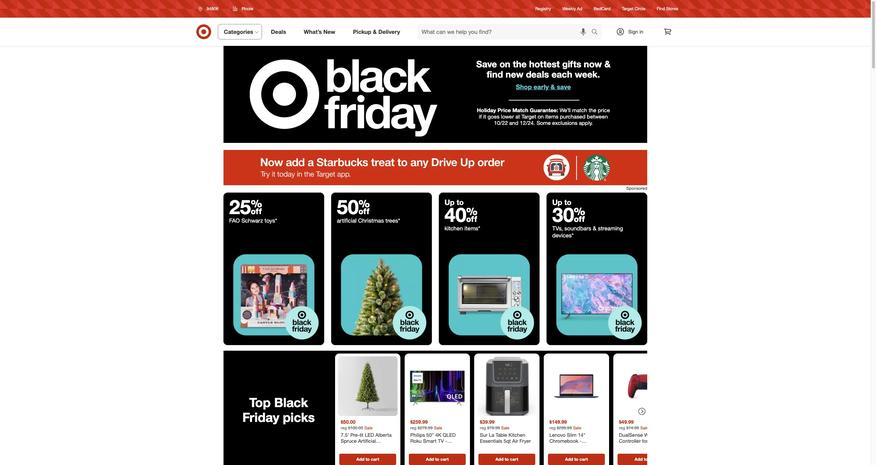Task type: describe. For each thing, give the bounding box(es) containing it.
special
[[410, 451, 427, 457]]

reg for $149.99
[[550, 425, 556, 431]]

dualsense
[[619, 432, 643, 438]]

week.
[[575, 69, 600, 80]]

target black friday image for artificial christmas trees*
[[331, 245, 432, 345]]

smart
[[423, 438, 437, 444]]

air
[[512, 438, 518, 444]]

reg for $39.99
[[480, 425, 486, 431]]

$49.99 reg $74.99 sale dualsense wireless controller for playstation 5 - volcanic red
[[619, 419, 671, 457]]

$39.99
[[480, 419, 495, 425]]

now
[[584, 59, 602, 70]]

$79.99
[[487, 425, 500, 431]]

christmas
[[358, 217, 384, 224]]

philips 50" 4k qled roku smart tv - 50pul7973/f7 - special purchase image
[[408, 357, 467, 416]]

dualsense wireless controller for playstation 5 - volcanic red image
[[616, 357, 676, 416]]

5qt
[[504, 438, 511, 444]]

soundbars
[[565, 225, 591, 232]]

add for $49.99
[[635, 457, 643, 462]]

what's new
[[304, 28, 335, 35]]

in
[[640, 29, 643, 35]]

target black friday image for fao schwarz toys*
[[224, 245, 324, 345]]

goes
[[488, 113, 500, 120]]

search button
[[588, 24, 605, 41]]

find
[[487, 69, 503, 80]]

$259.99
[[410, 419, 428, 425]]

save
[[476, 59, 497, 70]]

at
[[516, 113, 520, 120]]

wireless
[[644, 432, 663, 438]]

new
[[506, 69, 524, 80]]

fryer
[[520, 438, 531, 444]]

cart for $39.99
[[510, 457, 518, 462]]

purchased
[[560, 113, 586, 120]]

sur
[[480, 432, 488, 438]]

$39.99 reg $79.99 sale sur la table kitchen essentials 5qt air fryer
[[480, 419, 531, 444]]

add to cart for $39.99
[[496, 457, 518, 462]]

add to cart button for $49.99
[[618, 454, 675, 465]]

0 vertical spatial target
[[622, 6, 634, 11]]

pinole
[[242, 6, 253, 11]]

find
[[657, 6, 665, 11]]

sign
[[628, 29, 638, 35]]

weekly ad link
[[562, 6, 582, 12]]

roku
[[410, 438, 422, 444]]

table
[[496, 432, 507, 438]]

sale for $149.99
[[573, 425, 581, 431]]

sale for $39.99
[[501, 425, 509, 431]]

lower
[[501, 113, 514, 120]]

sale for $50.00
[[364, 425, 373, 431]]

match
[[572, 107, 587, 114]]

holiday price match guarantee:
[[477, 107, 558, 114]]

we'll
[[560, 107, 571, 114]]

on inside we'll match the price if it goes lower at target on items purchased between 10/22 and 12/24. some exclusions apply.
[[538, 113, 544, 120]]

purchase
[[428, 451, 449, 457]]

to for $39.99
[[505, 457, 509, 462]]

to for $149.99
[[574, 457, 578, 462]]

devices*
[[552, 232, 574, 239]]

pickup
[[353, 28, 371, 35]]

reg for $50.00
[[341, 425, 347, 431]]

picks
[[283, 410, 315, 425]]

registry link
[[535, 6, 551, 12]]

10/22
[[494, 120, 508, 126]]

save on the hottest gifts now & find new deals each week.
[[476, 59, 611, 80]]

items
[[545, 113, 559, 120]]

exclusions
[[552, 120, 578, 126]]

shop
[[516, 83, 532, 91]]

tvs, soundbars & streaming devices*
[[552, 225, 623, 239]]

black friday deals image
[[224, 46, 647, 143]]

$299.99
[[557, 425, 572, 431]]

kitchen
[[445, 225, 463, 232]]

redcard link
[[594, 6, 611, 12]]

cart for $49.99
[[649, 457, 657, 462]]

cart for $50.00
[[371, 457, 379, 462]]

weekly ad
[[562, 6, 582, 11]]

schwarz
[[241, 217, 263, 224]]

up to for 40
[[445, 198, 464, 207]]

$149.99
[[550, 419, 567, 425]]

7.5' pre-lit led alberta spruce artificial christmas tree warm white lights - wondershop™ image
[[338, 357, 398, 416]]

add for $50.00
[[356, 457, 364, 462]]

add to cart button for $39.99
[[479, 454, 535, 465]]

the for match
[[589, 107, 596, 114]]

target inside we'll match the price if it goes lower at target on items purchased between 10/22 and 12/24. some exclusions apply.
[[522, 113, 536, 120]]

kitchen
[[509, 432, 525, 438]]

add to cart for $49.99
[[635, 457, 657, 462]]

25 fao schwarz toys*
[[229, 195, 277, 224]]

qled
[[443, 432, 456, 438]]

add for $39.99
[[496, 457, 504, 462]]

lenovo slim 14" chromebook - mediatek processor - 4gb ram - 64gb flash storage - blue (82xj002dus) image
[[547, 357, 606, 416]]

black
[[274, 395, 308, 411]]

playstation
[[619, 445, 644, 451]]

to for $50.00
[[366, 457, 370, 462]]

find stores link
[[657, 6, 678, 12]]

controller
[[619, 438, 641, 444]]

weekly
[[562, 6, 576, 11]]

it
[[483, 113, 486, 120]]

$149.99 reg $299.99 sale
[[550, 419, 581, 431]]

tvs,
[[552, 225, 563, 232]]

top black friday picks
[[242, 395, 315, 425]]

5
[[645, 445, 648, 451]]

& inside the save on the hottest gifts now & find new deals each week.
[[604, 59, 611, 70]]

what's
[[304, 28, 322, 35]]

50"
[[426, 432, 434, 438]]

trees*
[[386, 217, 400, 224]]

the for on
[[513, 59, 527, 70]]



Task type: vqa. For each thing, say whether or not it's contained in the screenshot.
pinole dropdown button
yes



Task type: locate. For each thing, give the bounding box(es) containing it.
what's new link
[[298, 24, 344, 40]]

philips
[[410, 432, 425, 438]]

items*
[[465, 225, 480, 232]]

2 add to cart from the left
[[426, 457, 449, 462]]

up to up tvs,
[[552, 198, 572, 207]]

5 cart from the left
[[649, 457, 657, 462]]

40
[[445, 203, 478, 227]]

the inside we'll match the price if it goes lower at target on items purchased between 10/22 and 12/24. some exclusions apply.
[[589, 107, 596, 114]]

save
[[557, 83, 571, 91]]

5 add from the left
[[635, 457, 643, 462]]

0 horizontal spatial up to
[[445, 198, 464, 207]]

cart for $259.99
[[440, 457, 449, 462]]

target black friday image
[[224, 245, 324, 345], [331, 245, 432, 345], [439, 245, 540, 345], [547, 245, 647, 345]]

add to cart down 5qt on the right bottom of the page
[[496, 457, 518, 462]]

What can we help you find? suggestions appear below search field
[[417, 24, 593, 40]]

1 reg from the left
[[341, 425, 347, 431]]

add to cart button down 5
[[618, 454, 675, 465]]

volcanic
[[653, 445, 671, 451]]

1 cart from the left
[[371, 457, 379, 462]]

3 add to cart button from the left
[[479, 454, 535, 465]]

add to cart
[[356, 457, 379, 462], [426, 457, 449, 462], [496, 457, 518, 462], [565, 457, 588, 462], [635, 457, 657, 462]]

reg inside $149.99 reg $299.99 sale
[[550, 425, 556, 431]]

add to cart button down $100.00
[[339, 454, 396, 465]]

each
[[552, 69, 572, 80]]

sale up table
[[501, 425, 509, 431]]

add to cart button for $149.99
[[548, 454, 605, 465]]

up to for 30
[[552, 198, 572, 207]]

25
[[229, 195, 262, 219]]

3 sale from the left
[[501, 425, 509, 431]]

reg down $49.99
[[619, 425, 625, 431]]

4 target black friday image from the left
[[547, 245, 647, 345]]

5 sale from the left
[[640, 425, 649, 431]]

2 up to from the left
[[552, 198, 572, 207]]

add to cart for $50.00
[[356, 457, 379, 462]]

2 add to cart button from the left
[[409, 454, 466, 465]]

1 sale from the left
[[364, 425, 373, 431]]

& right 'now'
[[604, 59, 611, 70]]

50pul7973/f7
[[410, 445, 444, 451]]

1 horizontal spatial up to
[[552, 198, 572, 207]]

0 horizontal spatial on
[[500, 59, 510, 70]]

sale for $49.99
[[640, 425, 649, 431]]

3 add to cart from the left
[[496, 457, 518, 462]]

add to cart button for $259.99
[[409, 454, 466, 465]]

& inside tvs, soundbars & streaming devices*
[[593, 225, 596, 232]]

4 reg from the left
[[550, 425, 556, 431]]

reg
[[341, 425, 347, 431], [410, 425, 417, 431], [480, 425, 486, 431], [550, 425, 556, 431], [619, 425, 625, 431]]

5 add to cart button from the left
[[618, 454, 675, 465]]

apply.
[[579, 120, 593, 126]]

target right at
[[522, 113, 536, 120]]

$279.99
[[418, 425, 433, 431]]

add down $100.00
[[356, 457, 364, 462]]

up for 40
[[445, 198, 455, 207]]

pinole button
[[229, 2, 258, 15]]

friday
[[242, 410, 279, 425]]

1 add to cart from the left
[[356, 457, 379, 462]]

1 horizontal spatial target
[[622, 6, 634, 11]]

1 vertical spatial on
[[538, 113, 544, 120]]

1 vertical spatial the
[[589, 107, 596, 114]]

kitchen items*
[[445, 225, 480, 232]]

-
[[445, 438, 447, 444], [445, 445, 447, 451], [649, 445, 651, 451]]

1 horizontal spatial the
[[589, 107, 596, 114]]

add to cart for $149.99
[[565, 457, 588, 462]]

reg down $149.99
[[550, 425, 556, 431]]

reg inside $259.99 reg $279.99 sale philips 50" 4k qled roku smart tv - 50pul7973/f7 - special purchase
[[410, 425, 417, 431]]

sale for $259.99
[[434, 425, 442, 431]]

add
[[356, 457, 364, 462], [426, 457, 434, 462], [496, 457, 504, 462], [565, 457, 573, 462], [635, 457, 643, 462]]

reg for $259.99
[[410, 425, 417, 431]]

advertisement region
[[224, 150, 647, 185]]

0 horizontal spatial the
[[513, 59, 527, 70]]

reg for $49.99
[[619, 425, 625, 431]]

sale inside $259.99 reg $279.99 sale philips 50" 4k qled roku smart tv - 50pul7973/f7 - special purchase
[[434, 425, 442, 431]]

reg inside $39.99 reg $79.99 sale sur la table kitchen essentials 5qt air fryer
[[480, 425, 486, 431]]

4k
[[435, 432, 441, 438]]

add to cart down $299.99
[[565, 457, 588, 462]]

& left streaming
[[593, 225, 596, 232]]

1 up to from the left
[[445, 198, 464, 207]]

$50.00 reg $100.00 sale
[[341, 419, 373, 431]]

if
[[479, 113, 482, 120]]

2 reg from the left
[[410, 425, 417, 431]]

3 add from the left
[[496, 457, 504, 462]]

registry
[[535, 6, 551, 11]]

- up purchase
[[445, 445, 447, 451]]

4 cart from the left
[[580, 457, 588, 462]]

sale up wireless
[[640, 425, 649, 431]]

$49.99
[[619, 419, 634, 425]]

to
[[457, 198, 464, 207], [564, 198, 572, 207], [366, 457, 370, 462], [435, 457, 439, 462], [505, 457, 509, 462], [574, 457, 578, 462], [644, 457, 648, 462]]

3 target black friday image from the left
[[439, 245, 540, 345]]

0 horizontal spatial target
[[522, 113, 536, 120]]

sign in link
[[610, 24, 654, 40]]

up to up kitchen on the top right of page
[[445, 198, 464, 207]]

sale right $299.99
[[573, 425, 581, 431]]

50
[[337, 195, 370, 219]]

target black friday image for kitchen items*
[[439, 245, 540, 345]]

5 add to cart from the left
[[635, 457, 657, 462]]

gifts
[[562, 59, 581, 70]]

reg down $50.00
[[341, 425, 347, 431]]

pickup & delivery link
[[347, 24, 409, 40]]

delivery
[[378, 28, 400, 35]]

3 reg from the left
[[480, 425, 486, 431]]

cart
[[371, 457, 379, 462], [440, 457, 449, 462], [510, 457, 518, 462], [580, 457, 588, 462], [649, 457, 657, 462]]

on left items
[[538, 113, 544, 120]]

4 add to cart button from the left
[[548, 454, 605, 465]]

& right pickup
[[373, 28, 377, 35]]

0 horizontal spatial up
[[445, 198, 455, 207]]

1 vertical spatial target
[[522, 113, 536, 120]]

streaming
[[598, 225, 623, 232]]

ad
[[577, 6, 582, 11]]

0 vertical spatial the
[[513, 59, 527, 70]]

30
[[552, 203, 585, 227]]

target circle link
[[622, 6, 646, 12]]

add to cart for $259.99
[[426, 457, 449, 462]]

shop early & save
[[516, 83, 571, 91]]

target circle
[[622, 6, 646, 11]]

sale inside $39.99 reg $79.99 sale sur la table kitchen essentials 5qt air fryer
[[501, 425, 509, 431]]

carousel region
[[224, 351, 679, 465]]

price
[[598, 107, 610, 114]]

target left the circle
[[622, 6, 634, 11]]

artificial
[[337, 217, 357, 224]]

1 add from the left
[[356, 457, 364, 462]]

1 target black friday image from the left
[[224, 245, 324, 345]]

sale inside $149.99 reg $299.99 sale
[[573, 425, 581, 431]]

circle
[[635, 6, 646, 11]]

add to cart button down "50pul7973/f7"
[[409, 454, 466, 465]]

some
[[537, 120, 551, 126]]

2 up from the left
[[552, 198, 562, 207]]

target black friday image for tvs, soundbars & streaming devices*
[[547, 245, 647, 345]]

new
[[323, 28, 335, 35]]

the inside the save on the hottest gifts now & find new deals each week.
[[513, 59, 527, 70]]

add for $259.99
[[426, 457, 434, 462]]

essentials
[[480, 438, 502, 444]]

categories
[[224, 28, 253, 35]]

to for $49.99
[[644, 457, 648, 462]]

reg down the $259.99 at bottom left
[[410, 425, 417, 431]]

1 horizontal spatial on
[[538, 113, 544, 120]]

sale up '4k' on the bottom of the page
[[434, 425, 442, 431]]

reg up sur
[[480, 425, 486, 431]]

add to cart button for $50.00
[[339, 454, 396, 465]]

1 horizontal spatial up
[[552, 198, 562, 207]]

94806
[[207, 6, 218, 11]]

add down playstation
[[635, 457, 643, 462]]

4 sale from the left
[[573, 425, 581, 431]]

add to cart down $100.00
[[356, 457, 379, 462]]

for
[[642, 438, 648, 444]]

reg inside the $49.99 reg $74.99 sale dualsense wireless controller for playstation 5 - volcanic red
[[619, 425, 625, 431]]

sur la table kitchen essentials 5qt air fryer image
[[477, 357, 537, 416]]

categories link
[[218, 24, 262, 40]]

1 up from the left
[[445, 198, 455, 207]]

the left price
[[589, 107, 596, 114]]

2 sale from the left
[[434, 425, 442, 431]]

- right tv
[[445, 438, 447, 444]]

sign in
[[628, 29, 643, 35]]

1 add to cart button from the left
[[339, 454, 396, 465]]

hottest
[[529, 59, 560, 70]]

50 artificial christmas trees*
[[337, 195, 400, 224]]

0 vertical spatial on
[[500, 59, 510, 70]]

stores
[[666, 6, 678, 11]]

reg inside $50.00 reg $100.00 sale
[[341, 425, 347, 431]]

4 add from the left
[[565, 457, 573, 462]]

$100.00
[[348, 425, 363, 431]]

toys*
[[265, 217, 277, 224]]

up for 30
[[552, 198, 562, 207]]

on right save
[[500, 59, 510, 70]]

add to cart down purchase
[[426, 457, 449, 462]]

2 cart from the left
[[440, 457, 449, 462]]

2 target black friday image from the left
[[331, 245, 432, 345]]

- inside the $49.99 reg $74.99 sale dualsense wireless controller for playstation 5 - volcanic red
[[649, 445, 651, 451]]

to for $259.99
[[435, 457, 439, 462]]

deals
[[526, 69, 549, 80]]

redcard
[[594, 6, 611, 11]]

pickup & delivery
[[353, 28, 400, 35]]

add to cart button
[[339, 454, 396, 465], [409, 454, 466, 465], [479, 454, 535, 465], [548, 454, 605, 465], [618, 454, 675, 465]]

- right 5
[[649, 445, 651, 451]]

holiday
[[477, 107, 496, 114]]

on
[[500, 59, 510, 70], [538, 113, 544, 120]]

sale
[[364, 425, 373, 431], [434, 425, 442, 431], [501, 425, 509, 431], [573, 425, 581, 431], [640, 425, 649, 431]]

3 cart from the left
[[510, 457, 518, 462]]

search
[[588, 29, 605, 36]]

cart for $149.99
[[580, 457, 588, 462]]

2 add from the left
[[426, 457, 434, 462]]

add for $149.99
[[565, 457, 573, 462]]

add to cart down 5
[[635, 457, 657, 462]]

up up kitchen on the top right of page
[[445, 198, 455, 207]]

12/24.
[[520, 120, 535, 126]]

add down essentials
[[496, 457, 504, 462]]

5 reg from the left
[[619, 425, 625, 431]]

target
[[622, 6, 634, 11], [522, 113, 536, 120]]

up up tvs,
[[552, 198, 562, 207]]

add to cart button down 5qt on the right bottom of the page
[[479, 454, 535, 465]]

add down $299.99
[[565, 457, 573, 462]]

red
[[619, 451, 628, 457]]

la
[[489, 432, 494, 438]]

4 add to cart from the left
[[565, 457, 588, 462]]

sale inside the $49.99 reg $74.99 sale dualsense wireless controller for playstation 5 - volcanic red
[[640, 425, 649, 431]]

sale right $100.00
[[364, 425, 373, 431]]

the up shop
[[513, 59, 527, 70]]

add down purchase
[[426, 457, 434, 462]]

on inside the save on the hottest gifts now & find new deals each week.
[[500, 59, 510, 70]]

top
[[249, 395, 271, 411]]

find stores
[[657, 6, 678, 11]]

add to cart button down $299.99
[[548, 454, 605, 465]]

we'll match the price if it goes lower at target on items purchased between 10/22 and 12/24. some exclusions apply.
[[479, 107, 610, 126]]

sale inside $50.00 reg $100.00 sale
[[364, 425, 373, 431]]

& left save
[[551, 83, 555, 91]]

deals link
[[265, 24, 295, 40]]



